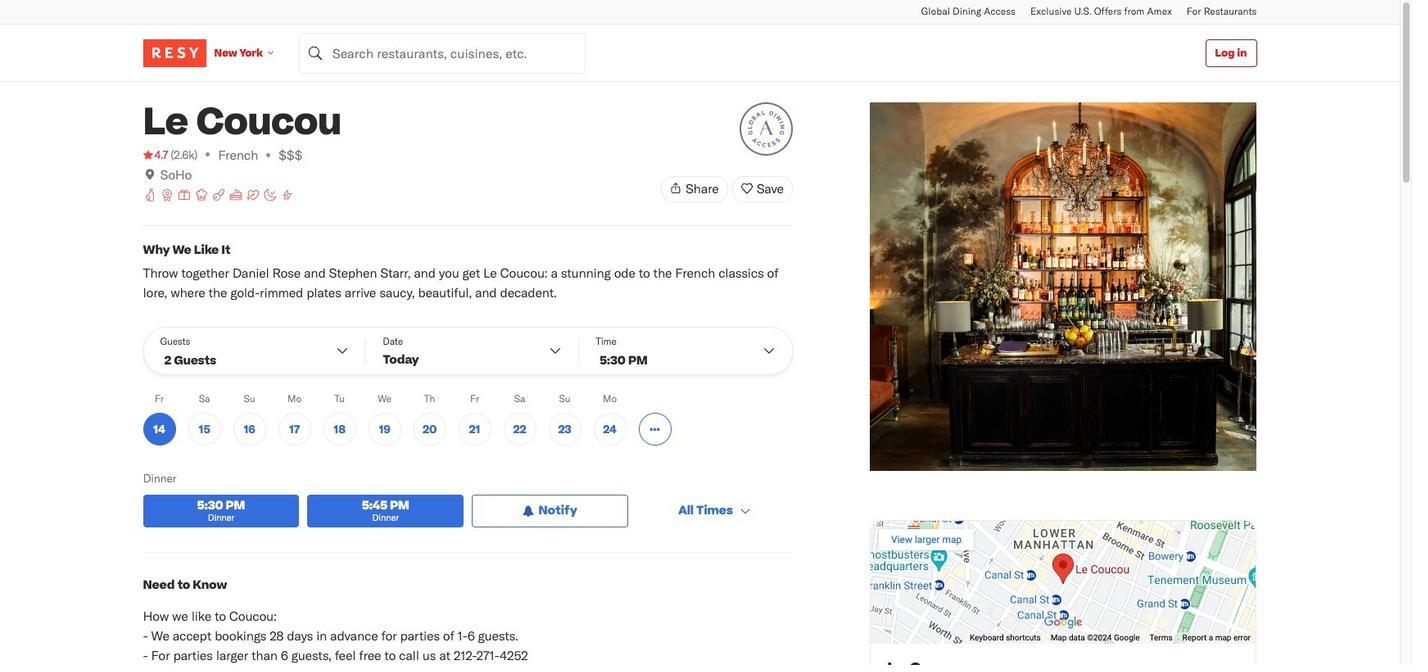 Task type: locate. For each thing, give the bounding box(es) containing it.
None field
[[299, 32, 585, 73]]



Task type: describe. For each thing, give the bounding box(es) containing it.
4.7 out of 5 stars image
[[143, 147, 168, 163]]

Search restaurants, cuisines, etc. text field
[[299, 32, 585, 73]]



Task type: vqa. For each thing, say whether or not it's contained in the screenshot.
Search restaurants, cuisines, etc. text box
yes



